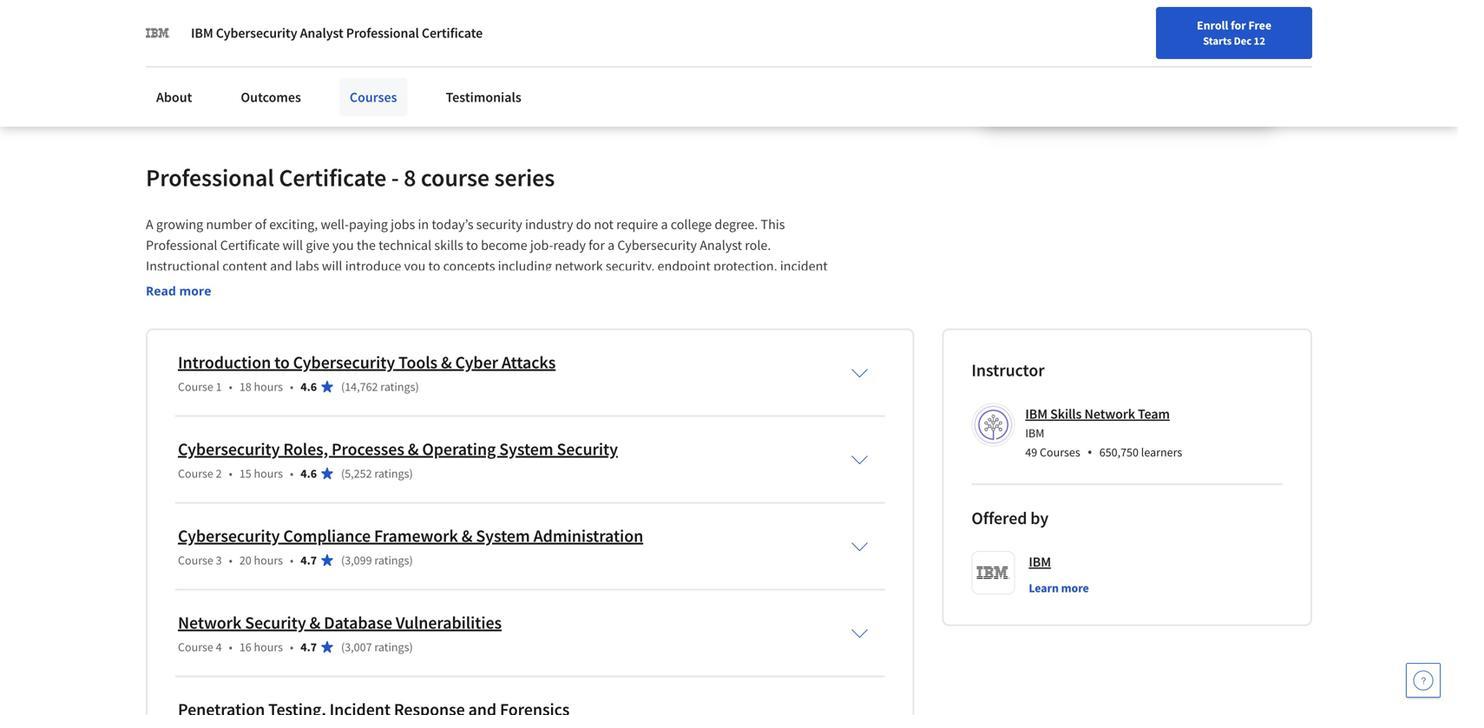 Task type: vqa. For each thing, say whether or not it's contained in the screenshot.
the View more certificates (39) Link
no



Task type: describe. For each thing, give the bounding box(es) containing it.
course for network security & database vulnerabilities
[[178, 639, 213, 655]]

cybersecurity compliance framework & system administration link
[[178, 525, 644, 547]]

course 3 • 20 hours •
[[178, 553, 294, 568]]

jobs
[[391, 216, 415, 233]]

intelligence,
[[243, 278, 314, 296]]

industry
[[525, 216, 573, 233]]

3,007
[[345, 639, 372, 655]]

4.7 for security
[[301, 639, 317, 655]]

learn more
[[1029, 580, 1089, 596]]

give
[[306, 237, 330, 254]]

16
[[239, 639, 252, 655]]

course for cybersecurity roles, processes & operating system security
[[178, 466, 213, 481]]

compliance
[[283, 525, 371, 547]]

( for processes
[[341, 466, 345, 481]]

paying
[[349, 216, 388, 233]]

• down compliance
[[290, 553, 294, 568]]

ratings for cybersecurity
[[381, 379, 415, 395]]

course for cybersecurity compliance framework & system administration
[[178, 553, 213, 568]]

administration
[[534, 525, 644, 547]]

0 vertical spatial you
[[332, 237, 354, 254]]

become
[[481, 237, 528, 254]]

content
[[222, 257, 267, 275]]

14,762
[[345, 379, 378, 395]]

linkedin
[[331, 33, 381, 51]]

to left opens in a new tab image
[[274, 352, 290, 373]]

number
[[206, 216, 252, 233]]

resume,
[[428, 33, 475, 51]]

20
[[239, 553, 252, 568]]

help center image
[[1414, 670, 1434, 691]]

vulnerabilities
[[396, 612, 502, 634]]

4.6 for to
[[301, 379, 317, 395]]

job-
[[530, 237, 553, 254]]

2 vertical spatial and
[[433, 278, 456, 296]]

• right 2
[[229, 466, 233, 481]]

course 4 • 16 hours •
[[178, 639, 294, 655]]

it
[[212, 54, 220, 72]]

roles,
[[283, 438, 328, 460]]

this
[[761, 216, 785, 233]]

ibm skills network team ibm 49 courses • 650,750 learners
[[1026, 405, 1183, 461]]

introduction
[[178, 352, 271, 373]]

network security & database vulnerabilities
[[178, 612, 502, 634]]

• inside 'ibm skills network team ibm 49 courses • 650,750 learners'
[[1088, 443, 1093, 461]]

hours for compliance
[[254, 553, 283, 568]]

well-
[[321, 216, 349, 233]]

cyber
[[455, 352, 498, 373]]

cv
[[493, 33, 508, 51]]

tools
[[399, 352, 438, 373]]

dec
[[1234, 34, 1252, 48]]

college
[[671, 216, 712, 233]]

a
[[146, 216, 153, 233]]

enroll
[[1197, 17, 1229, 33]]

1 vertical spatial certificate
[[279, 162, 387, 193]]

role.
[[745, 237, 771, 254]]

course 1 • 18 hours •
[[178, 379, 294, 395]]

cybersecurity up course 3 • 20 hours •
[[178, 525, 280, 547]]

ibm for ibm cybersecurity analyst professional certificate
[[191, 24, 213, 42]]

1 vertical spatial system
[[476, 525, 530, 547]]

• right 3
[[229, 553, 233, 568]]

by
[[1031, 507, 1049, 529]]

& up ( 5,252 ratings )
[[408, 438, 419, 460]]

not
[[594, 216, 614, 233]]

technical
[[379, 237, 432, 254]]

( for cybersecurity
[[341, 379, 345, 395]]

more for read more
[[179, 283, 211, 299]]

• down roles,
[[290, 466, 294, 481]]

0 horizontal spatial will
[[283, 237, 303, 254]]

series
[[495, 162, 555, 193]]

) for system
[[409, 553, 413, 568]]

for inside a growing number of exciting, well-paying jobs in today's security industry do not require a college degree. this professional certificate will give you the technical skills to become job-ready for a cybersecurity analyst role. instructional content and labs will introduce you to concepts including network security, endpoint protection, incident response, threat intelligence, penetration testing, and vulnerability assessment.
[[589, 237, 605, 254]]

1 vertical spatial security
[[245, 612, 306, 634]]

the
[[357, 237, 376, 254]]

free
[[1249, 17, 1272, 33]]

framework
[[374, 525, 458, 547]]

skills
[[434, 237, 464, 254]]

on
[[223, 54, 238, 72]]

0 vertical spatial a
[[661, 216, 668, 233]]

) for vulnerabilities
[[409, 639, 413, 655]]

( for framework
[[341, 553, 345, 568]]

endpoint
[[658, 257, 711, 275]]

( 3,099 ratings )
[[341, 553, 413, 568]]

0 horizontal spatial and
[[270, 257, 292, 275]]

0 vertical spatial system
[[499, 438, 554, 460]]

ibm image
[[146, 21, 170, 45]]

introduction to cybersecurity tools & cyber attacks link
[[178, 352, 556, 373]]

operating
[[422, 438, 496, 460]]

ratings for processes
[[375, 466, 409, 481]]

• right 18
[[290, 379, 294, 395]]

offered by
[[972, 507, 1049, 529]]

share
[[175, 54, 209, 72]]

read
[[146, 283, 176, 299]]

media
[[277, 54, 313, 72]]

8
[[404, 162, 416, 193]]

0 vertical spatial analyst
[[300, 24, 344, 42]]

hours for security
[[254, 639, 283, 655]]

& left database
[[310, 612, 321, 634]]

course
[[421, 162, 490, 193]]

12
[[1254, 34, 1266, 48]]

courses link
[[339, 78, 408, 116]]

protection,
[[714, 257, 778, 275]]

professional certificate - 8 course series
[[146, 162, 555, 193]]

testing,
[[387, 278, 430, 296]]

ibm cybersecurity analyst professional certificate
[[191, 24, 483, 42]]

0 horizontal spatial network
[[178, 612, 242, 634]]

1 vertical spatial your
[[355, 54, 381, 72]]

) for operating
[[409, 466, 413, 481]]

professional inside a growing number of exciting, well-paying jobs in today's security industry do not require a college degree. this professional certificate will give you the technical skills to become job-ready for a cybersecurity analyst role. instructional content and labs will introduce you to concepts including network security, endpoint protection, incident response, threat intelligence, penetration testing, and vulnerability assessment.
[[146, 237, 217, 254]]

outcomes
[[241, 89, 301, 106]]

learn more button
[[1029, 580, 1089, 597]]

labs
[[295, 257, 319, 275]]

hours for roles,
[[254, 466, 283, 481]]

0 vertical spatial your
[[302, 33, 328, 51]]

15
[[239, 466, 252, 481]]

& right tools
[[441, 352, 452, 373]]

in inside a growing number of exciting, well-paying jobs in today's security industry do not require a college degree. this professional certificate will give you the technical skills to become job-ready for a cybersecurity analyst role. instructional content and labs will introduce you to concepts including network security, endpoint protection, incident response, threat intelligence, penetration testing, and vulnerability assessment.
[[418, 216, 429, 233]]

instructional
[[146, 257, 220, 275]]

coursera career certificate image
[[985, 0, 1274, 124]]



Task type: locate. For each thing, give the bounding box(es) containing it.
hours right 15
[[254, 466, 283, 481]]

cybersecurity roles, processes & operating system security link
[[178, 438, 618, 460]]

( down "processes"
[[341, 466, 345, 481]]

ibm up 49
[[1026, 425, 1045, 441]]

1 vertical spatial network
[[178, 612, 242, 634]]

read more
[[146, 283, 211, 299]]

4 course from the top
[[178, 639, 213, 655]]

0 vertical spatial courses
[[350, 89, 397, 106]]

enroll for free starts dec 12
[[1197, 17, 1272, 48]]

& right framework
[[462, 525, 473, 547]]

1 horizontal spatial network
[[1085, 405, 1136, 423]]

more inside button
[[1062, 580, 1089, 596]]

) down cybersecurity roles, processes & operating system security on the left of page
[[409, 466, 413, 481]]

4
[[216, 639, 222, 655]]

and down concepts
[[433, 278, 456, 296]]

for down not
[[589, 237, 605, 254]]

to down 'skills'
[[429, 257, 441, 275]]

1 horizontal spatial analyst
[[700, 237, 742, 254]]

analyst inside a growing number of exciting, well-paying jobs in today's security industry do not require a college degree. this professional certificate will give you the technical skills to become job-ready for a cybersecurity analyst role. instructional content and labs will introduce you to concepts including network security, endpoint protection, incident response, threat intelligence, penetration testing, and vulnerability assessment.
[[700, 237, 742, 254]]

1 ( from the top
[[341, 379, 345, 395]]

performance
[[384, 54, 459, 72]]

course left 2
[[178, 466, 213, 481]]

starts
[[1204, 34, 1232, 48]]

degree.
[[715, 216, 758, 233]]

cybersecurity compliance framework & system administration
[[178, 525, 644, 547]]

cybersecurity inside a growing number of exciting, well-paying jobs in today's security industry do not require a college degree. this professional certificate will give you the technical skills to become job-ready for a cybersecurity analyst role. instructional content and labs will introduce you to concepts including network security, endpoint protection, incident response, threat intelligence, penetration testing, and vulnerability assessment.
[[618, 237, 697, 254]]

3
[[216, 553, 222, 568]]

1
[[216, 379, 222, 395]]

( down introduction to cybersecurity tools & cyber attacks link
[[341, 379, 345, 395]]

analyst up the media
[[300, 24, 344, 42]]

and down ibm cybersecurity analyst professional certificate
[[316, 54, 339, 72]]

of
[[255, 216, 267, 233]]

course for introduction to cybersecurity tools & cyber attacks
[[178, 379, 213, 395]]

1 vertical spatial in
[[418, 216, 429, 233]]

• right 16
[[290, 639, 294, 655]]

professional up the number
[[146, 162, 274, 193]]

and up intelligence,
[[270, 257, 292, 275]]

to inside add this credential to your linkedin profile, resume, or cv share it on social media and in your performance review
[[287, 33, 299, 51]]

2 4.6 from the top
[[301, 466, 317, 481]]

about
[[156, 89, 192, 106]]

1 vertical spatial a
[[608, 237, 615, 254]]

ibm for ibm skills network team ibm 49 courses • 650,750 learners
[[1026, 405, 1048, 423]]

more right learn
[[1062, 580, 1089, 596]]

network security & database vulnerabilities link
[[178, 612, 502, 634]]

1 course from the top
[[178, 379, 213, 395]]

ratings right 3,007
[[375, 639, 409, 655]]

0 horizontal spatial for
[[589, 237, 605, 254]]

courses
[[350, 89, 397, 106], [1040, 444, 1081, 460]]

exciting,
[[269, 216, 318, 233]]

security,
[[606, 257, 655, 275]]

) for &
[[415, 379, 419, 395]]

ratings for &
[[375, 639, 409, 655]]

course left 3
[[178, 553, 213, 568]]

1 4.7 from the top
[[301, 553, 317, 568]]

introduce
[[345, 257, 401, 275]]

1 horizontal spatial for
[[1231, 17, 1247, 33]]

in inside add this credential to your linkedin profile, resume, or cv share it on social media and in your performance review
[[341, 54, 352, 72]]

ibm left skills
[[1026, 405, 1048, 423]]

4.7
[[301, 553, 317, 568], [301, 639, 317, 655]]

( 3,007 ratings )
[[341, 639, 413, 655]]

course left 4
[[178, 639, 213, 655]]

cybersecurity up 14,762
[[293, 352, 395, 373]]

outcomes link
[[230, 78, 312, 116]]

hours right 20 at bottom
[[254, 553, 283, 568]]

show notifications image
[[1224, 22, 1245, 43]]

0 horizontal spatial more
[[179, 283, 211, 299]]

certificate up the content
[[220, 237, 280, 254]]

for inside 'enroll for free starts dec 12'
[[1231, 17, 1247, 33]]

4.6 for roles,
[[301, 466, 317, 481]]

in down linkedin
[[341, 54, 352, 72]]

None search field
[[247, 11, 664, 46]]

you
[[332, 237, 354, 254], [404, 257, 426, 275]]

0 vertical spatial 4.6
[[301, 379, 317, 395]]

2 4.7 from the top
[[301, 639, 317, 655]]

2 hours from the top
[[254, 466, 283, 481]]

)
[[415, 379, 419, 395], [409, 466, 413, 481], [409, 553, 413, 568], [409, 639, 413, 655]]

system right operating
[[499, 438, 554, 460]]

to up the media
[[287, 33, 299, 51]]

ibm skills network team image
[[974, 406, 1013, 444]]

growing
[[156, 216, 203, 233]]

• left 650,750
[[1088, 443, 1093, 461]]

english button
[[1094, 0, 1199, 56]]

offered
[[972, 507, 1028, 529]]

) down cybersecurity compliance framework & system administration link
[[409, 553, 413, 568]]

to up concepts
[[466, 237, 478, 254]]

) down the "vulnerabilities"
[[409, 639, 413, 655]]

will right labs
[[322, 257, 343, 275]]

) down tools
[[415, 379, 419, 395]]

2 vertical spatial certificate
[[220, 237, 280, 254]]

analyst down degree.
[[700, 237, 742, 254]]

introduction to cybersecurity tools & cyber attacks
[[178, 352, 556, 373]]

ibm link
[[1029, 551, 1051, 573]]

your down linkedin
[[355, 54, 381, 72]]

to
[[287, 33, 299, 51], [466, 237, 478, 254], [429, 257, 441, 275], [274, 352, 290, 373]]

3 course from the top
[[178, 553, 213, 568]]

a left college
[[661, 216, 668, 233]]

2 vertical spatial professional
[[146, 237, 217, 254]]

4.6 down roles,
[[301, 466, 317, 481]]

ratings down cybersecurity roles, processes & operating system security link
[[375, 466, 409, 481]]

certificate up the review
[[422, 24, 483, 42]]

hours for to
[[254, 379, 283, 395]]

0 vertical spatial security
[[557, 438, 618, 460]]

professional up instructional
[[146, 237, 217, 254]]

0 vertical spatial network
[[1085, 405, 1136, 423]]

penetration
[[316, 278, 385, 296]]

cybersecurity up "course 2 • 15 hours •"
[[178, 438, 280, 460]]

• right 1
[[229, 379, 233, 395]]

0 horizontal spatial courses
[[350, 89, 397, 106]]

more for learn more
[[1062, 580, 1089, 596]]

2 horizontal spatial and
[[433, 278, 456, 296]]

you up testing,
[[404, 257, 426, 275]]

network inside 'ibm skills network team ibm 49 courses • 650,750 learners'
[[1085, 405, 1136, 423]]

ratings down tools
[[381, 379, 415, 395]]

do
[[576, 216, 591, 233]]

4 ( from the top
[[341, 639, 345, 655]]

including
[[498, 257, 552, 275]]

testimonials
[[446, 89, 522, 106]]

3 ( from the top
[[341, 553, 345, 568]]

1 vertical spatial 4.7
[[301, 639, 317, 655]]

more down instructional
[[179, 283, 211, 299]]

and inside add this credential to your linkedin profile, resume, or cv share it on social media and in your performance review
[[316, 54, 339, 72]]

2
[[216, 466, 222, 481]]

add
[[175, 33, 198, 51]]

certificate up well-
[[279, 162, 387, 193]]

0 vertical spatial certificate
[[422, 24, 483, 42]]

( for &
[[341, 639, 345, 655]]

0 vertical spatial will
[[283, 237, 303, 254]]

3 hours from the top
[[254, 553, 283, 568]]

•
[[229, 379, 233, 395], [290, 379, 294, 395], [1088, 443, 1093, 461], [229, 466, 233, 481], [290, 466, 294, 481], [229, 553, 233, 568], [290, 553, 294, 568], [229, 639, 233, 655], [290, 639, 294, 655]]

a growing number of exciting, well-paying jobs in today's security industry do not require a college degree. this professional certificate will give you the technical skills to become job-ready for a cybersecurity analyst role. instructional content and labs will introduce you to concepts including network security, endpoint protection, incident response, threat intelligence, penetration testing, and vulnerability assessment.
[[146, 216, 831, 296]]

1 vertical spatial and
[[270, 257, 292, 275]]

course left 1
[[178, 379, 213, 395]]

ready
[[553, 237, 586, 254]]

1 vertical spatial analyst
[[700, 237, 742, 254]]

4.7 for compliance
[[301, 553, 317, 568]]

0 horizontal spatial a
[[608, 237, 615, 254]]

system left "administration"
[[476, 525, 530, 547]]

a down not
[[608, 237, 615, 254]]

concepts
[[443, 257, 495, 275]]

your up the media
[[302, 33, 328, 51]]

certificate inside a growing number of exciting, well-paying jobs in today's security industry do not require a college degree. this professional certificate will give you the technical skills to become job-ready for a cybersecurity analyst role. instructional content and labs will introduce you to concepts including network security, endpoint protection, incident response, threat intelligence, penetration testing, and vulnerability assessment.
[[220, 237, 280, 254]]

social
[[241, 54, 274, 72]]

2 ( from the top
[[341, 466, 345, 481]]

network up 4
[[178, 612, 242, 634]]

incident
[[780, 257, 828, 275]]

0 horizontal spatial you
[[332, 237, 354, 254]]

650,750
[[1100, 444, 1139, 460]]

hours right 16
[[254, 639, 283, 655]]

1 horizontal spatial your
[[355, 54, 381, 72]]

hours right 18
[[254, 379, 283, 395]]

0 vertical spatial for
[[1231, 17, 1247, 33]]

0 vertical spatial professional
[[346, 24, 419, 42]]

4.7 down "network security & database vulnerabilities" link
[[301, 639, 317, 655]]

professional
[[346, 24, 419, 42], [146, 162, 274, 193], [146, 237, 217, 254]]

4 hours from the top
[[254, 639, 283, 655]]

18
[[239, 379, 252, 395]]

team
[[1138, 405, 1170, 423]]

processes
[[332, 438, 404, 460]]

0 vertical spatial 4.7
[[301, 553, 317, 568]]

0 horizontal spatial in
[[341, 54, 352, 72]]

cybersecurity roles, processes & operating system security
[[178, 438, 618, 460]]

1 vertical spatial you
[[404, 257, 426, 275]]

1 horizontal spatial will
[[322, 257, 343, 275]]

cybersecurity down require
[[618, 237, 697, 254]]

1 vertical spatial for
[[589, 237, 605, 254]]

1 horizontal spatial security
[[557, 438, 618, 460]]

ratings for framework
[[375, 553, 409, 568]]

1 horizontal spatial a
[[661, 216, 668, 233]]

network up 650,750
[[1085, 405, 1136, 423]]

analyst
[[300, 24, 344, 42], [700, 237, 742, 254]]

1 vertical spatial more
[[1062, 580, 1089, 596]]

course 2 • 15 hours •
[[178, 466, 294, 481]]

security
[[557, 438, 618, 460], [245, 612, 306, 634]]

4.6 down opens in a new tab image
[[301, 379, 317, 395]]

credential
[[225, 33, 284, 51]]

ratings
[[381, 379, 415, 395], [375, 466, 409, 481], [375, 553, 409, 568], [375, 639, 409, 655]]

4.7 down compliance
[[301, 553, 317, 568]]

more inside button
[[179, 283, 211, 299]]

1 vertical spatial 4.6
[[301, 466, 317, 481]]

testimonials link
[[435, 78, 532, 116]]

require
[[617, 216, 658, 233]]

1 horizontal spatial in
[[418, 216, 429, 233]]

( down network security & database vulnerabilities
[[341, 639, 345, 655]]

0 vertical spatial more
[[179, 283, 211, 299]]

1 horizontal spatial you
[[404, 257, 426, 275]]

for up dec
[[1231, 17, 1247, 33]]

ibm up learn
[[1029, 553, 1051, 571]]

-
[[391, 162, 399, 193]]

• right 4
[[229, 639, 233, 655]]

&
[[441, 352, 452, 373], [408, 438, 419, 460], [462, 525, 473, 547], [310, 612, 321, 634]]

49
[[1026, 444, 1038, 460]]

read more button
[[146, 282, 211, 300]]

add this credential to your linkedin profile, resume, or cv share it on social media and in your performance review
[[175, 33, 508, 72]]

threat
[[205, 278, 240, 296]]

1 vertical spatial professional
[[146, 162, 274, 193]]

( 14,762 ratings )
[[341, 379, 419, 395]]

0 vertical spatial in
[[341, 54, 352, 72]]

ibm for ibm
[[1029, 553, 1051, 571]]

0 horizontal spatial your
[[302, 33, 328, 51]]

review
[[462, 54, 500, 72]]

will down exciting,
[[283, 237, 303, 254]]

professional up performance
[[346, 24, 419, 42]]

skills
[[1051, 405, 1082, 423]]

ibm up 'share'
[[191, 24, 213, 42]]

opens in a new tab image
[[304, 349, 318, 363]]

1 hours from the top
[[254, 379, 283, 395]]

courses inside 'ibm skills network team ibm 49 courses • 650,750 learners'
[[1040, 444, 1081, 460]]

cybersecurity up social
[[216, 24, 297, 42]]

this
[[201, 33, 223, 51]]

0 horizontal spatial analyst
[[300, 24, 344, 42]]

(
[[341, 379, 345, 395], [341, 466, 345, 481], [341, 553, 345, 568], [341, 639, 345, 655]]

instructor
[[972, 359, 1045, 381]]

1 horizontal spatial more
[[1062, 580, 1089, 596]]

in right jobs
[[418, 216, 429, 233]]

( down compliance
[[341, 553, 345, 568]]

courses right 49
[[1040, 444, 1081, 460]]

1 horizontal spatial courses
[[1040, 444, 1081, 460]]

1 4.6 from the top
[[301, 379, 317, 395]]

profile,
[[384, 33, 425, 51]]

network
[[1085, 405, 1136, 423], [178, 612, 242, 634]]

learners
[[1142, 444, 1183, 460]]

1 vertical spatial courses
[[1040, 444, 1081, 460]]

you down well-
[[332, 237, 354, 254]]

0 vertical spatial and
[[316, 54, 339, 72]]

1 horizontal spatial and
[[316, 54, 339, 72]]

courses down add this credential to your linkedin profile, resume, or cv share it on social media and in your performance review
[[350, 89, 397, 106]]

0 horizontal spatial security
[[245, 612, 306, 634]]

database
[[324, 612, 392, 634]]

or
[[478, 33, 490, 51]]

2 course from the top
[[178, 466, 213, 481]]

1 vertical spatial will
[[322, 257, 343, 275]]

ratings down cybersecurity compliance framework & system administration link
[[375, 553, 409, 568]]

more
[[179, 283, 211, 299], [1062, 580, 1089, 596]]



